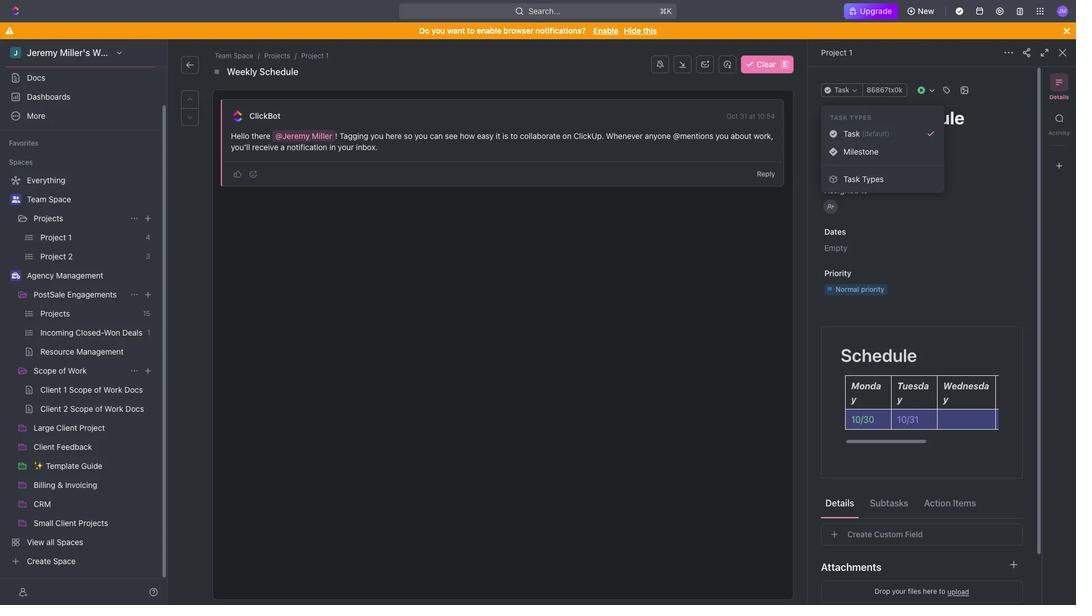 Task type: locate. For each thing, give the bounding box(es) containing it.
0 horizontal spatial team
[[27, 195, 46, 204]]

details up activity
[[1050, 94, 1070, 100]]

can
[[430, 131, 443, 141]]

tree containing team space
[[4, 172, 157, 571]]

0 vertical spatial your
[[338, 142, 354, 152]]

0 vertical spatial projects link
[[262, 50, 293, 62]]

work
[[68, 366, 87, 376]]

0 vertical spatial space
[[234, 52, 253, 60]]

y inside monda y
[[852, 395, 857, 405]]

on
[[563, 131, 572, 141]]

0 horizontal spatial y
[[852, 395, 857, 405]]

y down monda
[[852, 395, 857, 405]]

task down the task dropdown button
[[831, 114, 848, 121]]

oct
[[727, 112, 738, 121]]

task types
[[831, 114, 872, 121], [844, 174, 884, 184]]

types down milestone button
[[863, 174, 884, 184]]

1 horizontal spatial y
[[898, 395, 903, 405]]

y inside the tuesda y
[[898, 395, 903, 405]]

0 vertical spatial schedule
[[260, 67, 299, 77]]

1 vertical spatial team space link
[[27, 191, 155, 209]]

to inside the ! tagging you here so you can see how easy it is to collaborate on clickup. whenever anyone @mentions you about work, you'll receive a notification in your inbox.
[[511, 131, 518, 141]]

clickbot
[[250, 111, 281, 121]]

0 vertical spatial team
[[215, 52, 232, 60]]

here inside drop your files here to upload
[[924, 588, 938, 596]]

here for to
[[924, 588, 938, 596]]

0 horizontal spatial schedule
[[260, 67, 299, 77]]

priority
[[825, 269, 852, 278]]

engagements
[[67, 290, 117, 299]]

collaborate
[[520, 131, 561, 141]]

0 horizontal spatial project 1 link
[[299, 50, 331, 62]]

project 1 link up the task dropdown button
[[822, 48, 853, 57]]

0 horizontal spatial /
[[258, 52, 260, 60]]

anyone
[[645, 131, 671, 141]]

a
[[281, 142, 285, 152]]

schedule down team space / projects / project 1
[[260, 67, 299, 77]]

task sidebar navigation tab list
[[1048, 73, 1072, 175]]

2 horizontal spatial y
[[944, 395, 949, 405]]

0 horizontal spatial details
[[826, 498, 855, 508]]

1 horizontal spatial 1
[[849, 48, 853, 57]]

tree
[[4, 172, 157, 571]]

task button
[[822, 84, 863, 97]]

1 vertical spatial your
[[893, 588, 907, 596]]

hello
[[231, 131, 250, 141]]

0 vertical spatial details
[[1050, 94, 1070, 100]]

1 horizontal spatial projects
[[264, 52, 290, 60]]

projects link down team space
[[34, 210, 126, 228]]

task up assigned to
[[844, 174, 861, 184]]

projects link
[[262, 50, 293, 62], [34, 210, 126, 228]]

space right the user group image
[[49, 195, 71, 204]]

projects link up weekly schedule "link"
[[262, 50, 293, 62]]

wednesda y
[[944, 381, 990, 405]]

you'll
[[231, 142, 250, 152]]

space up weekly
[[234, 52, 253, 60]]

1 vertical spatial space
[[49, 195, 71, 204]]

projects up weekly schedule "link"
[[264, 52, 290, 60]]

1 vertical spatial team
[[27, 195, 46, 204]]

0 vertical spatial here
[[386, 131, 402, 141]]

team space / projects / project 1
[[215, 52, 329, 60]]

1 horizontal spatial schedule
[[841, 345, 918, 366]]

0 horizontal spatial projects
[[34, 214, 63, 223]]

schedule inside "link"
[[260, 67, 299, 77]]

project 1 link up weekly schedule "link"
[[299, 50, 331, 62]]

team up weekly
[[215, 52, 232, 60]]

1 vertical spatial details
[[826, 498, 855, 508]]

types inside "button"
[[863, 174, 884, 184]]

y inside wednesda y
[[944, 395, 949, 405]]

team
[[215, 52, 232, 60], [27, 195, 46, 204]]

here right files
[[924, 588, 938, 596]]

see
[[445, 131, 458, 141]]

task types up assigned to
[[844, 174, 884, 184]]

1 vertical spatial projects
[[34, 214, 63, 223]]

task down 'project 1'
[[835, 86, 850, 94]]

status
[[825, 144, 849, 154]]

subtasks
[[870, 498, 909, 508]]

you up inbox.
[[371, 131, 384, 141]]

upgrade
[[860, 6, 893, 16]]

1 vertical spatial types
[[863, 174, 884, 184]]

weekly schedule link
[[225, 65, 301, 79]]

details inside task sidebar navigation tab list
[[1050, 94, 1070, 100]]

0 horizontal spatial here
[[386, 131, 402, 141]]

to right the assigned
[[861, 186, 869, 195]]

1 horizontal spatial /
[[295, 52, 297, 60]]

1 horizontal spatial details
[[1050, 94, 1070, 100]]

0 vertical spatial projects
[[264, 52, 290, 60]]

task (default)
[[844, 129, 890, 138]]

1 horizontal spatial team
[[215, 52, 232, 60]]

0 horizontal spatial your
[[338, 142, 354, 152]]

y
[[852, 395, 857, 405], [898, 395, 903, 405], [944, 395, 949, 405]]

task types up task (default)
[[831, 114, 872, 121]]

1 y from the left
[[852, 395, 857, 405]]

to left upload
[[940, 588, 946, 596]]

space inside the team space link
[[49, 195, 71, 204]]

projects down team space
[[34, 214, 63, 223]]

action items button
[[920, 493, 981, 513]]

so
[[404, 131, 413, 141]]

2 y from the left
[[898, 395, 903, 405]]

team inside sidebar navigation
[[27, 195, 46, 204]]

1 horizontal spatial your
[[893, 588, 907, 596]]

space for team space / projects / project 1
[[234, 52, 253, 60]]

team right the user group image
[[27, 195, 46, 204]]

monda y
[[852, 381, 882, 405]]

here left so
[[386, 131, 402, 141]]

team space link
[[213, 50, 256, 62], [27, 191, 155, 209]]

0 horizontal spatial space
[[49, 195, 71, 204]]

1 vertical spatial schedule
[[841, 345, 918, 366]]

project 1
[[822, 48, 853, 57]]

! tagging you here so you can see how easy it is to collaborate on clickup. whenever anyone @mentions you about work, you'll receive a notification in your inbox.
[[231, 131, 776, 152]]

upload
[[948, 588, 970, 596]]

space for team space
[[49, 195, 71, 204]]

1 horizontal spatial here
[[924, 588, 938, 596]]

to right is
[[511, 131, 518, 141]]

types up task (default)
[[850, 114, 872, 121]]

here
[[386, 131, 402, 141], [924, 588, 938, 596]]

details up create
[[826, 498, 855, 508]]

reply button
[[753, 168, 780, 181]]

y down tuesda
[[898, 395, 903, 405]]

projects
[[264, 52, 290, 60], [34, 214, 63, 223]]

1 horizontal spatial space
[[234, 52, 253, 60]]

your left files
[[893, 588, 907, 596]]

want
[[447, 26, 465, 35]]

3 y from the left
[[944, 395, 949, 405]]

task
[[835, 86, 850, 94], [831, 114, 848, 121], [844, 129, 861, 138], [844, 174, 861, 184]]

attachments
[[822, 562, 882, 573]]

1 vertical spatial projects link
[[34, 210, 126, 228]]

hide
[[624, 26, 641, 35]]

project
[[822, 48, 847, 57], [301, 52, 324, 60]]

to inside drop your files here to upload
[[940, 588, 946, 596]]

upload button
[[948, 588, 970, 596]]

easy
[[477, 131, 494, 141]]

types
[[850, 114, 872, 121], [863, 174, 884, 184]]

y down wednesda
[[944, 395, 949, 405]]

space
[[234, 52, 253, 60], [49, 195, 71, 204]]

y for monda y
[[852, 395, 857, 405]]

schedule
[[260, 67, 299, 77], [841, 345, 918, 366]]

create
[[848, 530, 873, 539]]

0 vertical spatial team space link
[[213, 50, 256, 62]]

here inside the ! tagging you here so you can see how easy it is to collaborate on clickup. whenever anyone @mentions you about work, you'll receive a notification in your inbox.
[[386, 131, 402, 141]]

your right in
[[338, 142, 354, 152]]

subtasks button
[[866, 493, 913, 513]]

31
[[740, 112, 748, 121]]

new
[[918, 6, 935, 16]]

1 vertical spatial here
[[924, 588, 938, 596]]

10:54
[[758, 112, 776, 121]]

drop your files here to upload
[[875, 588, 970, 596]]

0 horizontal spatial team space link
[[27, 191, 155, 209]]

schedule up monda
[[841, 345, 918, 366]]

1 vertical spatial task types
[[844, 174, 884, 184]]

drop
[[875, 588, 891, 596]]

team for team space / projects / project 1
[[215, 52, 232, 60]]

1 horizontal spatial project 1 link
[[822, 48, 853, 57]]

milestone
[[844, 147, 879, 156]]

you left about
[[716, 131, 729, 141]]

0 vertical spatial types
[[850, 114, 872, 121]]

e
[[784, 60, 788, 68]]



Task type: vqa. For each thing, say whether or not it's contained in the screenshot.
to in the Drop your files here to Upload
yes



Task type: describe. For each thing, give the bounding box(es) containing it.
search...
[[529, 6, 561, 16]]

agency
[[27, 271, 54, 280]]

team for team space
[[27, 195, 46, 204]]

scope of work link
[[34, 362, 126, 380]]

1 / from the left
[[258, 52, 260, 60]]

your inside the ! tagging you here so you can see how easy it is to collaborate on clickup. whenever anyone @mentions you about work, you'll receive a notification in your inbox.
[[338, 142, 354, 152]]

weekly schedule
[[227, 67, 299, 77]]

clear
[[757, 59, 777, 69]]

reply
[[757, 170, 776, 178]]

here for so
[[386, 131, 402, 141]]

do
[[419, 26, 430, 35]]

action items
[[925, 498, 977, 508]]

86867tx0k
[[867, 86, 903, 94]]

spaces
[[9, 158, 33, 167]]

enable
[[594, 26, 619, 35]]

you right so
[[415, 131, 428, 141]]

wednesda
[[944, 381, 990, 391]]

notification
[[287, 142, 327, 152]]

1 horizontal spatial team space link
[[213, 50, 256, 62]]

monda
[[852, 381, 882, 391]]

tree inside sidebar navigation
[[4, 172, 157, 571]]

browser
[[504, 26, 534, 35]]

activity
[[1049, 130, 1071, 136]]

y for wednesda y
[[944, 395, 949, 405]]

create custom field
[[848, 530, 923, 539]]

custom
[[875, 530, 904, 539]]

1 horizontal spatial projects link
[[262, 50, 293, 62]]

scope
[[34, 366, 57, 376]]

team space
[[27, 195, 71, 204]]

assigned
[[825, 186, 859, 195]]

0 horizontal spatial 1
[[326, 52, 329, 60]]

postsale
[[34, 290, 65, 299]]

whenever
[[606, 131, 643, 141]]

dates
[[825, 227, 846, 237]]

1 horizontal spatial project
[[822, 48, 847, 57]]

agency management link
[[27, 267, 155, 285]]

task inside dropdown button
[[835, 86, 850, 94]]

favorites button
[[4, 137, 43, 150]]

projects inside tree
[[34, 214, 63, 223]]

task types inside "button"
[[844, 174, 884, 184]]

about
[[731, 131, 752, 141]]

of
[[59, 366, 66, 376]]

action
[[925, 498, 951, 508]]

weekly
[[227, 67, 257, 77]]

details inside details button
[[826, 498, 855, 508]]

assigned to
[[825, 186, 869, 195]]

clickbot button
[[249, 111, 281, 121]]

dashboards
[[27, 92, 70, 102]]

@mentions
[[673, 131, 714, 141]]

inbox.
[[356, 142, 378, 152]]

new button
[[903, 2, 942, 20]]

tagging
[[340, 131, 369, 141]]

y for tuesda y
[[898, 395, 903, 405]]

(default)
[[863, 130, 890, 138]]

receive
[[252, 142, 278, 152]]

you right do
[[432, 26, 445, 35]]

milestone button
[[826, 143, 940, 161]]

!
[[335, 131, 338, 141]]

business time image
[[11, 273, 20, 279]]

do you want to enable browser notifications? enable hide this
[[419, 26, 657, 35]]

it
[[496, 131, 501, 141]]

there
[[252, 131, 271, 141]]

0 horizontal spatial project
[[301, 52, 324, 60]]

work,
[[754, 131, 774, 141]]

to right want
[[467, 26, 475, 35]]

tuesda y
[[898, 381, 930, 405]]

scope of work
[[34, 366, 87, 376]]

⌘k
[[660, 6, 673, 16]]

postsale engagements
[[34, 290, 117, 299]]

postsale engagements link
[[34, 286, 126, 304]]

hello there
[[231, 131, 273, 141]]

enable
[[477, 26, 502, 35]]

2 / from the left
[[295, 52, 297, 60]]

task up the milestone
[[844, 129, 861, 138]]

0 vertical spatial task types
[[831, 114, 872, 121]]

10/31
[[898, 415, 919, 425]]

task types button
[[826, 170, 940, 188]]

oct 31 at 10:54
[[727, 112, 776, 121]]

upgrade link
[[845, 3, 898, 19]]

details button
[[822, 493, 859, 513]]

attachments button
[[822, 554, 1023, 581]]

files
[[909, 588, 922, 596]]

create custom field button
[[822, 524, 1023, 546]]

your inside drop your files here to upload
[[893, 588, 907, 596]]

favorites
[[9, 139, 39, 147]]

how
[[460, 131, 475, 141]]

notifications?
[[536, 26, 586, 35]]

field
[[906, 530, 923, 539]]

task inside "button"
[[844, 174, 861, 184]]

0 horizontal spatial projects link
[[34, 210, 126, 228]]

10/30
[[852, 415, 875, 425]]

Edit task name text field
[[822, 107, 1023, 128]]

86867tx0k button
[[863, 84, 908, 97]]

dashboards link
[[4, 88, 157, 106]]

items
[[954, 498, 977, 508]]

sidebar navigation
[[0, 39, 168, 606]]

user group image
[[11, 196, 20, 203]]



